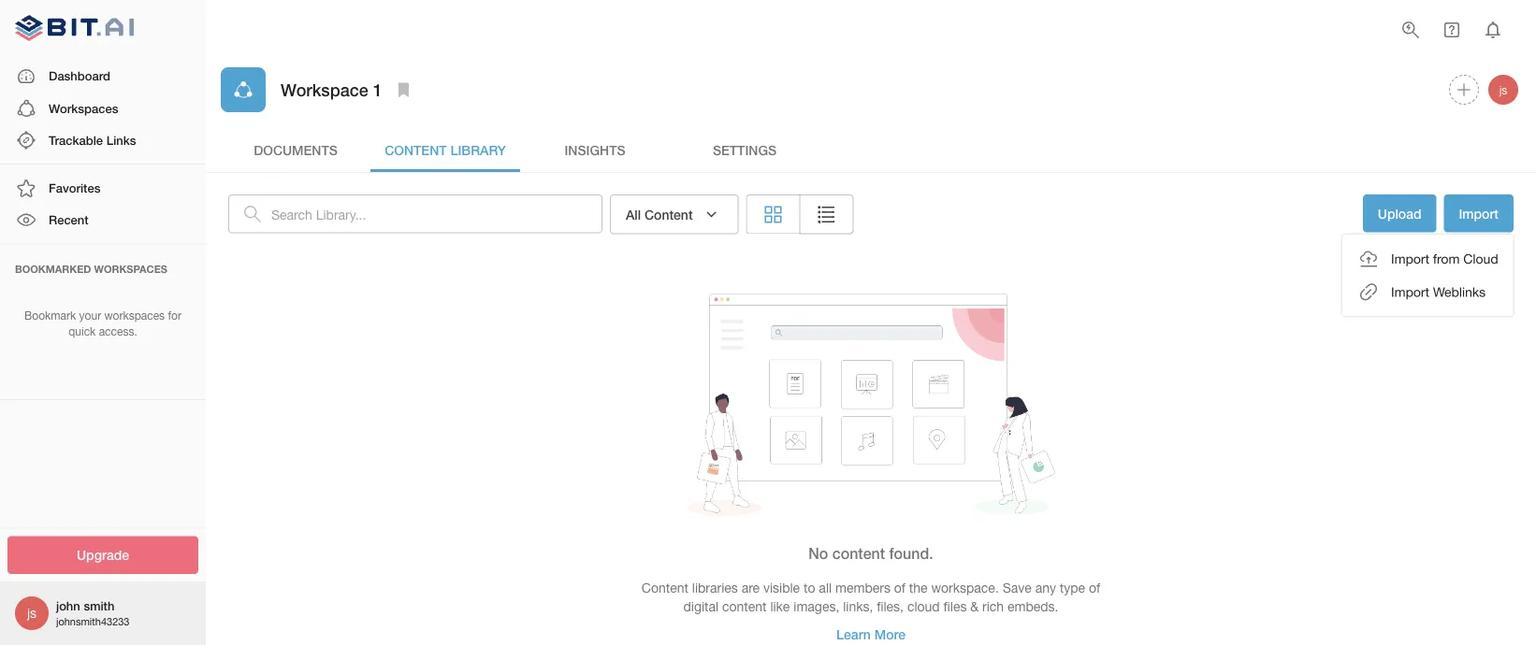 Task type: locate. For each thing, give the bounding box(es) containing it.
0 vertical spatial content
[[385, 142, 447, 157]]

the
[[909, 581, 928, 596]]

links
[[106, 133, 136, 147]]

no content found.
[[809, 545, 934, 562]]

import weblinks button
[[1343, 276, 1514, 309]]

upgrade
[[77, 548, 129, 563]]

workspace.
[[931, 581, 999, 596]]

settings
[[713, 142, 777, 157]]

workspace 1
[[281, 79, 382, 100]]

bookmarked
[[15, 263, 91, 275]]

import weblinks
[[1391, 285, 1486, 300]]

1 horizontal spatial content
[[833, 545, 885, 562]]

js button
[[1486, 72, 1522, 108]]

weblinks
[[1433, 285, 1486, 300]]

digital
[[684, 599, 719, 614]]

content inside the content libraries are visible to all members of the workspace. save any type of digital content like images, links, files, cloud files & rich embeds.
[[722, 599, 767, 614]]

content for content library
[[385, 142, 447, 157]]

recent
[[49, 213, 89, 227]]

learn more
[[837, 627, 906, 643]]

any
[[1036, 581, 1056, 596]]

settings link
[[670, 127, 820, 172]]

content
[[385, 142, 447, 157], [645, 207, 693, 222], [642, 581, 689, 596]]

content libraries are visible to all members of the workspace. save any type of digital content like images, links, files, cloud files & rich embeds.
[[642, 581, 1101, 614]]

1
[[373, 79, 382, 100]]

group
[[746, 195, 854, 234]]

trackable links button
[[0, 124, 206, 156]]

import from cloud button
[[1343, 242, 1514, 276]]

all content button
[[610, 195, 739, 234]]

content for content libraries are visible to all members of the workspace. save any type of digital content like images, links, files, cloud files & rich embeds.
[[642, 581, 689, 596]]

trackable
[[49, 133, 103, 147]]

2 vertical spatial import
[[1391, 285, 1430, 300]]

&
[[971, 599, 979, 614]]

content inside the content libraries are visible to all members of the workspace. save any type of digital content like images, links, files, cloud files & rich embeds.
[[642, 581, 689, 596]]

1 horizontal spatial js
[[1500, 83, 1508, 96]]

Search Library... search field
[[271, 195, 603, 234]]

dashboard
[[49, 69, 110, 83]]

1 vertical spatial import
[[1391, 251, 1430, 267]]

no
[[809, 545, 828, 562]]

john
[[56, 599, 80, 614]]

all content
[[626, 207, 693, 222]]

2 of from the left
[[1089, 581, 1101, 596]]

all
[[819, 581, 832, 596]]

smith
[[84, 599, 115, 614]]

tab list
[[221, 127, 1522, 172]]

type
[[1060, 581, 1086, 596]]

files,
[[877, 599, 904, 614]]

0 vertical spatial js
[[1500, 83, 1508, 96]]

of left the
[[894, 581, 906, 596]]

documents link
[[221, 127, 371, 172]]

rich
[[983, 599, 1004, 614]]

content up members
[[833, 545, 885, 562]]

1 vertical spatial content
[[722, 599, 767, 614]]

content right all
[[645, 207, 693, 222]]

members
[[836, 581, 891, 596]]

workspaces
[[49, 101, 118, 115]]

0 vertical spatial content
[[833, 545, 885, 562]]

import left from
[[1391, 251, 1430, 267]]

links,
[[843, 599, 873, 614]]

insights
[[565, 142, 626, 157]]

upload button
[[1363, 195, 1437, 234], [1363, 195, 1437, 233]]

from
[[1433, 251, 1460, 267]]

content up digital
[[642, 581, 689, 596]]

tab list containing documents
[[221, 127, 1522, 172]]

0 vertical spatial import
[[1459, 206, 1499, 221]]

of right type
[[1089, 581, 1101, 596]]

0 horizontal spatial content
[[722, 599, 767, 614]]

cloud
[[1464, 251, 1499, 267]]

content inside button
[[645, 207, 693, 222]]

js
[[1500, 83, 1508, 96], [27, 606, 37, 621]]

import inside "button"
[[1459, 206, 1499, 221]]

quick
[[69, 325, 96, 338]]

1 vertical spatial content
[[645, 207, 693, 222]]

import button
[[1444, 195, 1514, 233]]

import for import
[[1459, 206, 1499, 221]]

more
[[875, 627, 906, 643]]

access.
[[99, 325, 137, 338]]

0 horizontal spatial of
[[894, 581, 906, 596]]

insights link
[[520, 127, 670, 172]]

import
[[1459, 206, 1499, 221], [1391, 251, 1430, 267], [1391, 285, 1430, 300]]

content down bookmark icon
[[385, 142, 447, 157]]

1 horizontal spatial of
[[1089, 581, 1101, 596]]

content
[[833, 545, 885, 562], [722, 599, 767, 614]]

embeds.
[[1008, 599, 1059, 614]]

to
[[804, 581, 815, 596]]

2 vertical spatial content
[[642, 581, 689, 596]]

import from cloud
[[1391, 251, 1499, 267]]

import up cloud
[[1459, 206, 1499, 221]]

import down import from cloud button
[[1391, 285, 1430, 300]]

content down the are
[[722, 599, 767, 614]]

johnsmith43233
[[56, 616, 130, 628]]

of
[[894, 581, 906, 596], [1089, 581, 1101, 596]]

0 horizontal spatial js
[[27, 606, 37, 621]]



Task type: describe. For each thing, give the bounding box(es) containing it.
content library link
[[371, 127, 520, 172]]

favorites button
[[0, 172, 206, 204]]

your
[[79, 309, 101, 322]]

js inside button
[[1500, 83, 1508, 96]]

upload
[[1378, 206, 1422, 221]]

for
[[168, 309, 181, 322]]

like
[[770, 599, 790, 614]]

save
[[1003, 581, 1032, 596]]

learn
[[837, 627, 871, 643]]

images,
[[794, 599, 840, 614]]

recent button
[[0, 204, 206, 236]]

visible
[[764, 581, 800, 596]]

dashboard button
[[0, 60, 206, 92]]

workspaces
[[94, 263, 167, 275]]

john smith johnsmith43233
[[56, 599, 130, 628]]

workspaces button
[[0, 92, 206, 124]]

learn more link
[[822, 616, 921, 646]]

bookmark
[[24, 309, 76, 322]]

libraries
[[692, 581, 738, 596]]

all
[[626, 207, 641, 222]]

bookmark your workspaces for quick access.
[[24, 309, 181, 338]]

content library
[[385, 142, 506, 157]]

upgrade button
[[7, 537, 198, 575]]

import for import from cloud
[[1391, 251, 1430, 267]]

import for import weblinks
[[1391, 285, 1430, 300]]

bookmark image
[[393, 79, 415, 101]]

workspaces
[[104, 309, 165, 322]]

library
[[451, 142, 506, 157]]

files
[[944, 599, 967, 614]]

1 vertical spatial js
[[27, 606, 37, 621]]

trackable links
[[49, 133, 136, 147]]

workspace
[[281, 79, 368, 100]]

found.
[[889, 545, 934, 562]]

favorites
[[49, 181, 101, 195]]

documents
[[254, 142, 338, 157]]

1 of from the left
[[894, 581, 906, 596]]

cloud
[[908, 599, 940, 614]]

are
[[742, 581, 760, 596]]

bookmarked workspaces
[[15, 263, 167, 275]]



Task type: vqa. For each thing, say whether or not it's contained in the screenshot.
the Create New
no



